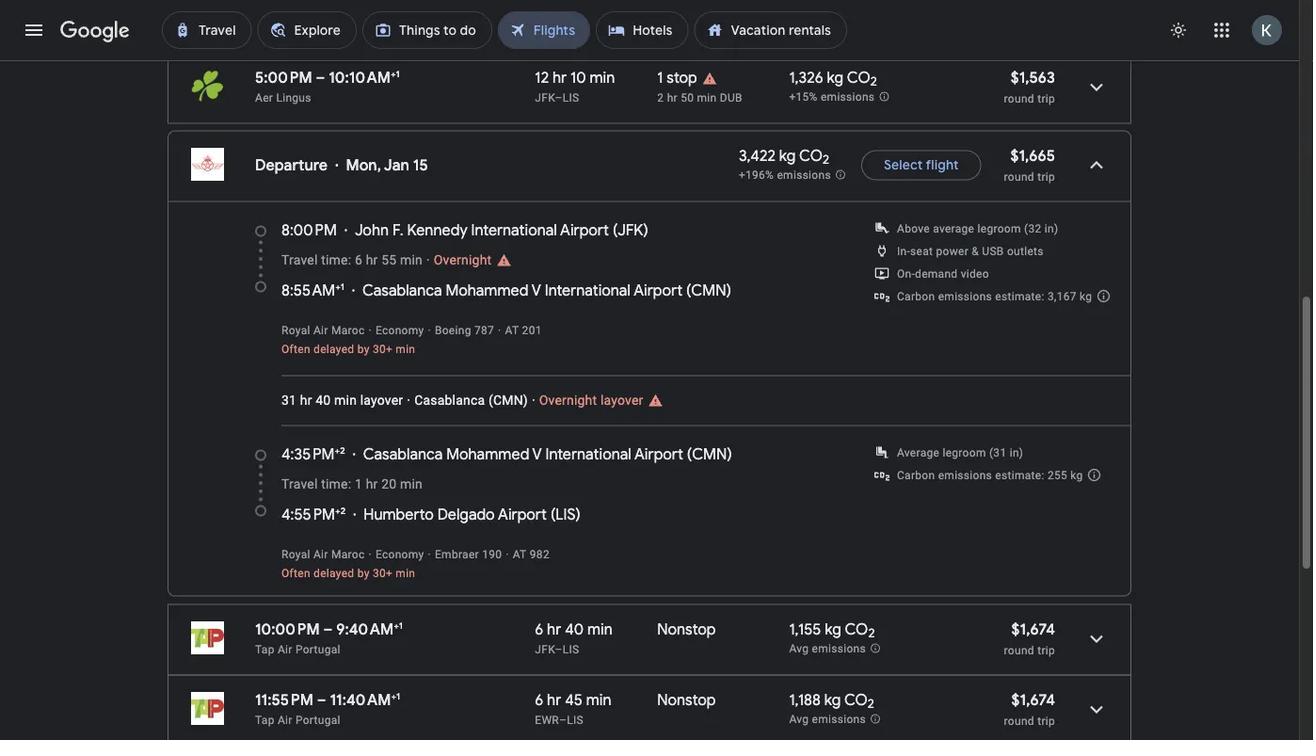 Task type: locate. For each thing, give the bounding box(es) containing it.
1 vertical spatial royal
[[282, 548, 310, 561]]

0 vertical spatial overnight
[[434, 253, 492, 268]]

emissions right +16%
[[821, 20, 875, 34]]

2 portugal from the top
[[296, 714, 341, 727]]

–
[[555, 21, 563, 34], [316, 68, 325, 88], [555, 91, 563, 105], [323, 620, 333, 639], [555, 643, 563, 656], [317, 691, 326, 710], [559, 714, 567, 727]]

co inside "1,326 kg co 2"
[[847, 68, 871, 88]]

maroc down 8:55 am + 1 on the top left of the page
[[331, 324, 365, 337]]

2 by from the top
[[357, 567, 370, 580]]

economy left boeing
[[376, 324, 424, 337]]

1 vertical spatial travel
[[282, 477, 318, 492]]

portugal
[[296, 643, 341, 656], [296, 714, 341, 727]]

often for 4:55 pm
[[282, 567, 311, 580]]

+ up arrival time: 11:40 am on  tuesday, january 16. text field
[[394, 620, 399, 632]]

lis inside 6 hr 45 min ewr – lis
[[567, 714, 584, 727]]

airport
[[560, 221, 609, 240], [634, 281, 683, 300], [635, 445, 684, 464], [498, 505, 547, 524]]

1 estimate: from the top
[[996, 290, 1045, 303]]

– down the total duration 6 hr 40 min. element
[[555, 643, 563, 656]]

1 down travel time: 6 hr 55 min
[[341, 281, 345, 293]]

trip inside $1,563 round trip
[[1038, 92, 1055, 105]]

+
[[391, 68, 396, 80], [335, 281, 341, 293], [335, 445, 340, 457], [335, 505, 341, 517], [394, 620, 399, 632], [391, 691, 396, 702]]

1 horizontal spatial layover
[[601, 393, 644, 409]]

6 up ewr
[[535, 691, 544, 710]]

0 vertical spatial carbon
[[897, 290, 935, 303]]

2
[[871, 74, 877, 90], [658, 91, 664, 105], [823, 152, 830, 168], [340, 445, 345, 457], [341, 505, 346, 517], [869, 626, 875, 642], [868, 696, 875, 712]]

casablanca up 20
[[363, 445, 443, 464]]

layover (1 of 1) is a 4 hr 35 min layover at london gatwick airport in london. element
[[658, 20, 780, 35]]

&
[[972, 245, 979, 258]]

0 vertical spatial avg
[[789, 643, 809, 656]]

1 vertical spatial 30+
[[373, 567, 393, 580]]

humberto
[[364, 505, 434, 524]]

min inside 6 hr 45 min ewr – lis
[[586, 691, 612, 710]]

tap air portugal down 10:00 pm text box at the left bottom of the page
[[255, 643, 341, 656]]

1 vertical spatial $1,674
[[1012, 691, 1055, 710]]

1 vertical spatial nonstop
[[658, 691, 716, 710]]

estimate: left 3,167
[[996, 290, 1045, 303]]

$1,674 round trip for 1,155
[[1004, 620, 1055, 657]]

lis for 40
[[563, 643, 580, 656]]

0 vertical spatial often
[[282, 343, 311, 356]]

hr for 12 hr 10 min jfk – lis
[[553, 68, 567, 88]]

hr left the '55'
[[366, 253, 378, 268]]

0 vertical spatial cmn
[[691, 281, 727, 300]]

1 $1,674 from the top
[[1012, 620, 1055, 639]]

0 vertical spatial 30+
[[373, 343, 393, 356]]

30+ for 8:55 am
[[373, 343, 393, 356]]

2 economy from the top
[[376, 548, 424, 561]]

+ inside 8:55 am + 1
[[335, 281, 341, 293]]

f.
[[393, 221, 404, 240]]

usb
[[982, 245, 1004, 258]]

+ inside 10:00 pm – 9:40 am + 1
[[394, 620, 399, 632]]

0 vertical spatial international
[[471, 221, 557, 240]]

6 for 9:40 am
[[535, 620, 544, 639]]

0 vertical spatial 1 stop flight. element
[[658, 0, 697, 20]]

at left 982
[[513, 548, 527, 561]]

trip down the '$1,665'
[[1038, 170, 1055, 184]]

air
[[313, 324, 328, 337], [313, 548, 328, 561], [278, 643, 292, 656], [278, 714, 292, 727]]

trip inside $1,665 round trip
[[1038, 170, 1055, 184]]

often delayed by 30+ min up 9:40 am
[[282, 567, 415, 580]]

delayed up the leaves john f. kennedy international airport at 10:00 pm on monday, january 15 and arrives at humberto delgado airport at 9:40 am on tuesday, january 16. 'element'
[[314, 567, 354, 580]]

portugal for 11:55 pm
[[296, 714, 341, 727]]

$1,674 round trip up 1674 us dollars text field
[[1004, 620, 1055, 657]]

avg emissions
[[789, 643, 866, 656], [789, 713, 866, 727]]

1 horizontal spatial overnight
[[539, 393, 597, 409]]

201
[[522, 324, 542, 337]]

min
[[697, 21, 717, 34], [590, 68, 615, 88], [697, 91, 717, 105], [400, 253, 423, 268], [396, 343, 415, 356], [334, 393, 357, 409], [400, 477, 423, 492], [396, 567, 415, 580], [588, 620, 613, 639], [586, 691, 612, 710]]

in) right (32
[[1045, 222, 1059, 235]]

1 right 11:40 am
[[396, 691, 400, 702]]

round inside $1,563 round trip
[[1004, 92, 1035, 105]]

hr
[[667, 21, 678, 34], [553, 68, 567, 88], [667, 91, 678, 105], [366, 253, 378, 268], [300, 393, 312, 409], [366, 477, 378, 492], [547, 620, 562, 639], [547, 691, 562, 710]]

0 vertical spatial casablanca mohammed v international airport ( cmn )
[[363, 281, 732, 300]]

1 vertical spatial royal air maroc
[[282, 548, 365, 561]]

1 portugal from the top
[[296, 643, 341, 656]]

1 vertical spatial 40
[[565, 620, 584, 639]]

tap air portugal
[[255, 643, 341, 656], [255, 714, 341, 727]]

0 vertical spatial v
[[532, 281, 541, 300]]

kg inside 1,188 kg co 2
[[825, 691, 841, 710]]

1 stop flight. element
[[658, 0, 697, 20], [658, 68, 697, 90]]

2 $1,674 round trip from the top
[[1004, 691, 1055, 728]]

royal for 8:55 am
[[282, 324, 310, 337]]

10:00 pm
[[255, 620, 320, 639]]

overnight for overnight
[[434, 253, 492, 268]]

total duration 6 hr 40 min. element
[[535, 620, 658, 642]]

v
[[532, 281, 541, 300], [532, 445, 542, 464]]

ewr
[[535, 714, 559, 727]]

kg right 1,155
[[825, 620, 842, 639]]

nonstop flight. element
[[658, 620, 716, 642], [658, 691, 716, 713]]

round down $1,674 text box
[[1004, 644, 1035, 657]]

1 delayed from the top
[[314, 343, 354, 356]]

kg for 1,155
[[825, 620, 842, 639]]

– inside 6 hr 45 min ewr – lis
[[559, 714, 567, 727]]

2 vertical spatial casablanca
[[363, 445, 443, 464]]

1 right 10:10 am
[[396, 68, 400, 80]]

$1,674 round trip for 1,188
[[1004, 691, 1055, 728]]

delayed up 31 hr 40 min layover
[[314, 343, 354, 356]]

2 30+ from the top
[[373, 567, 393, 580]]

mohammed down casablanca ( cmn )
[[447, 445, 530, 464]]

40
[[316, 393, 331, 409], [565, 620, 584, 639]]

round down the '$1,665'
[[1004, 170, 1035, 184]]

1 vertical spatial carbon
[[897, 469, 935, 482]]

average legroom (31 in)
[[897, 446, 1024, 459]]

2 up +15% emissions
[[871, 74, 877, 90]]

mon, jan 15
[[346, 156, 428, 175]]

min up 31 hr 40 min layover
[[396, 343, 415, 356]]

carbon down on-
[[897, 290, 935, 303]]

2 inside layover (1 of 1) is a 2 hr 50 min overnight layover at dublin airport in dublin. element
[[658, 91, 664, 105]]

6 down 982
[[535, 620, 544, 639]]

mohammed
[[446, 281, 529, 300], [447, 445, 530, 464]]

legroom up 'usb'
[[978, 222, 1021, 235]]

$1,665 round trip
[[1004, 146, 1055, 184]]

2 round from the top
[[1004, 170, 1035, 184]]

1 stop
[[658, 68, 697, 88]]

1
[[396, 68, 400, 80], [658, 68, 663, 88], [341, 281, 345, 293], [355, 477, 362, 492], [399, 620, 403, 632], [396, 691, 400, 702]]

nonstop for 6 hr 40 min
[[658, 620, 716, 639]]

Arrival time: 4:55 PM on  Wednesday, January 17. text field
[[282, 505, 346, 524]]

1 vertical spatial economy
[[376, 548, 424, 561]]

4
[[658, 21, 664, 34]]

in) right (31
[[1010, 446, 1024, 459]]

flight details. leaves newark liberty international airport at 11:55 pm on monday, january 15 and arrives at humberto delgado airport at 11:40 am on tuesday, january 16. image
[[1074, 687, 1120, 733]]

by for 4:55 pm
[[357, 567, 370, 580]]

2 travel from the top
[[282, 477, 318, 492]]

2 avg emissions from the top
[[789, 713, 866, 727]]

avg emissions down 1,188 kg co 2
[[789, 713, 866, 727]]

hr right 12
[[553, 68, 567, 88]]

hr inside 6 hr 45 min ewr – lis
[[547, 691, 562, 710]]

overnight down the kennedy
[[434, 253, 492, 268]]

1 vertical spatial $1,674 round trip
[[1004, 691, 1055, 728]]

portugal down 10:00 pm – 9:40 am + 1
[[296, 643, 341, 656]]

$1,674 left 'flight details. leaves john f. kennedy international airport at 10:00 pm on monday, january 15 and arrives at humberto delgado airport at 9:40 am on tuesday, january 16.' icon
[[1012, 620, 1055, 639]]

11:55 pm
[[255, 691, 313, 710]]

casablanca down the '55'
[[363, 281, 442, 300]]

avg emissions down 1,155 kg co 2
[[789, 643, 866, 656]]

0 vertical spatial economy
[[376, 324, 424, 337]]

total duration 14 hr 10 min. element
[[535, 0, 658, 20]]

hr for 6 hr 45 min ewr – lis
[[547, 691, 562, 710]]

2 tap air portugal from the top
[[255, 714, 341, 727]]

1 vertical spatial estimate:
[[996, 469, 1045, 482]]

avg emissions for 1,155
[[789, 643, 866, 656]]

kennedy
[[407, 221, 468, 240]]

hr for 4 hr 35 min lgw
[[667, 21, 678, 34]]

1 vertical spatial legroom
[[943, 446, 986, 459]]

kg right 1,188
[[825, 691, 841, 710]]

0 vertical spatial tap
[[255, 643, 275, 656]]

2 right 1,188
[[868, 696, 875, 712]]

2 1 stop flight. element from the top
[[658, 68, 697, 90]]

2 vertical spatial 6
[[535, 691, 544, 710]]

– down total duration 12 hr 10 min. element
[[555, 91, 563, 105]]

tap
[[255, 643, 275, 656], [255, 714, 275, 727]]

hr inside 6 hr 40 min jfk – lis
[[547, 620, 562, 639]]

jfk – lis
[[535, 21, 580, 34]]

legroom left (31
[[943, 446, 986, 459]]

0 vertical spatial maroc
[[331, 324, 365, 337]]

1 vertical spatial often
[[282, 567, 311, 580]]

)
[[644, 221, 648, 240], [727, 281, 732, 300], [523, 393, 528, 409], [727, 445, 732, 464], [576, 505, 581, 524]]

carbon down average
[[897, 469, 935, 482]]

estimate:
[[996, 290, 1045, 303], [996, 469, 1045, 482]]

lis inside the 12 hr 10 min jfk – lis
[[563, 91, 580, 105]]

often
[[282, 343, 311, 356], [282, 567, 311, 580]]

255
[[1048, 469, 1068, 482]]

hr inside layover (1 of 1) is a 2 hr 50 min overnight layover at dublin airport in dublin. element
[[667, 91, 678, 105]]

min right 35 on the right of page
[[697, 21, 717, 34]]

0 horizontal spatial overnight
[[434, 253, 492, 268]]

$1,674 for 1,155
[[1012, 620, 1055, 639]]

0 vertical spatial $1,674 round trip
[[1004, 620, 1055, 657]]

11:40 am
[[330, 691, 391, 710]]

30+ up 31 hr 40 min layover
[[373, 343, 393, 356]]

1 horizontal spatial in)
[[1045, 222, 1059, 235]]

0 vertical spatial nonstop flight. element
[[658, 620, 716, 642]]

casablanca
[[363, 281, 442, 300], [414, 393, 485, 409], [363, 445, 443, 464]]

1 vertical spatial mohammed
[[447, 445, 530, 464]]

co inside the 3,422 kg co 2
[[799, 146, 823, 166]]

at left 201
[[505, 324, 519, 337]]

2 $1,674 from the top
[[1012, 691, 1055, 710]]

+ inside 4:55 pm + 2
[[335, 505, 341, 517]]

0 vertical spatial often delayed by 30+ min
[[282, 343, 415, 356]]

2 inside the 3,422 kg co 2
[[823, 152, 830, 168]]

1 stop flight. element up 50
[[658, 68, 697, 90]]

air down 11:55 pm text field
[[278, 714, 292, 727]]

power
[[936, 245, 969, 258]]

1 inside 8:55 am + 1
[[341, 281, 345, 293]]

lis inside 6 hr 40 min jfk – lis
[[563, 643, 580, 656]]

1 often from the top
[[282, 343, 311, 356]]

royal air maroc down the arrival time: 8:55 am on  tuesday, january 16. text box
[[282, 324, 365, 337]]

v down overnight layover
[[532, 445, 542, 464]]

co right 1,188
[[844, 691, 868, 710]]

casablanca mohammed v international airport ( cmn )
[[363, 281, 732, 300], [363, 445, 732, 464]]

1 vertical spatial casablanca
[[414, 393, 485, 409]]

0 vertical spatial avg emissions
[[789, 643, 866, 656]]

1 vertical spatial overnight
[[539, 393, 597, 409]]

travel for 8:00 pm
[[282, 253, 318, 268]]

co for 1,188
[[844, 691, 868, 710]]

casablanca mohammed v international airport ( cmn ) up 201
[[363, 281, 732, 300]]

carbon emissions estimate: 3,167 kilograms element
[[897, 290, 1093, 303]]

min right 50
[[697, 91, 717, 105]]

lgw
[[720, 21, 744, 34]]

0 vertical spatial travel
[[282, 253, 318, 268]]

main menu image
[[23, 19, 45, 41]]

1 horizontal spatial 40
[[565, 620, 584, 639]]

casablanca down boeing
[[414, 393, 485, 409]]

min right 10 at the left of page
[[590, 68, 615, 88]]

0 vertical spatial royal air maroc
[[282, 324, 365, 337]]

4 trip from the top
[[1038, 715, 1055, 728]]

4:35 pm
[[282, 445, 335, 464]]

0 vertical spatial time:
[[321, 253, 351, 268]]

Departure time: 6:10 PM. text field
[[255, 0, 308, 17]]

1 vertical spatial avg emissions
[[789, 713, 866, 727]]

 image
[[434, 21, 437, 34]]

Arrival time: 9:40 AM on  Tuesday, January 16. text field
[[336, 620, 403, 639]]

often delayed by 30+ min up 31 hr 40 min layover
[[282, 343, 415, 356]]

1 stop flight. element containing 1 stop
[[658, 68, 697, 90]]

1 tap air portugal from the top
[[255, 643, 341, 656]]

1 time: from the top
[[321, 253, 351, 268]]

by
[[357, 343, 370, 356], [357, 567, 370, 580]]

mohammed up 787
[[446, 281, 529, 300]]

maroc for 4:55 pm
[[331, 548, 365, 561]]

carbon emissions estimate: 255 kilograms element
[[897, 469, 1083, 482]]

min inside 6 hr 40 min jfk – lis
[[588, 620, 613, 639]]

2 up +196% emissions
[[823, 152, 830, 168]]

hr left 50
[[667, 91, 678, 105]]

co up +196% emissions
[[799, 146, 823, 166]]

1 maroc from the top
[[331, 324, 365, 337]]

overnight
[[434, 253, 492, 268], [539, 393, 597, 409]]

0 horizontal spatial 40
[[316, 393, 331, 409]]

0 vertical spatial $1,674
[[1012, 620, 1055, 639]]

flight details. leaves john f. kennedy international airport at 5:00 pm on monday, january 15 and arrives at humberto delgado airport at 10:10 am on tuesday, january 16. image
[[1074, 65, 1120, 110]]

kg inside the 3,422 kg co 2
[[779, 146, 796, 166]]

boeing 787
[[435, 324, 494, 337]]

lis
[[563, 21, 580, 34], [563, 91, 580, 105], [556, 505, 576, 524], [563, 643, 580, 656], [567, 714, 584, 727]]

2 estimate: from the top
[[996, 469, 1045, 482]]

1 $1,674 round trip from the top
[[1004, 620, 1055, 657]]

hr inside the 12 hr 10 min jfk – lis
[[553, 68, 567, 88]]

travel down '4:35 pm'
[[282, 477, 318, 492]]

+ down travel time: 6 hr 55 min
[[335, 281, 341, 293]]

4 round from the top
[[1004, 715, 1035, 728]]

 image left casablanca ( cmn )
[[407, 393, 411, 409]]

 image
[[426, 253, 430, 268], [352, 281, 355, 300], [407, 393, 411, 409], [532, 393, 536, 409]]

3 round from the top
[[1004, 644, 1035, 657]]

– inside the 12 hr 10 min jfk – lis
[[555, 91, 563, 105]]

1 vertical spatial often delayed by 30+ min
[[282, 567, 415, 580]]

1 travel from the top
[[282, 253, 318, 268]]

time: up 8:55 am + 1 on the top left of the page
[[321, 253, 351, 268]]

0 vertical spatial delayed
[[314, 343, 354, 356]]

jan
[[384, 156, 410, 175]]

2 tap from the top
[[255, 714, 275, 727]]

portugal down leaves newark liberty international airport at 11:55 pm on monday, january 15 and arrives at humberto delgado airport at 11:40 am on tuesday, january 16. element
[[296, 714, 341, 727]]

2 maroc from the top
[[331, 548, 365, 561]]

1 layover from the left
[[360, 393, 403, 409]]

min up total duration 6 hr 45 min. element
[[588, 620, 613, 639]]

2 time: from the top
[[321, 477, 351, 492]]

1 vertical spatial portugal
[[296, 714, 341, 727]]

by up 9:40 am
[[357, 567, 370, 580]]

(32
[[1024, 222, 1042, 235]]

kg up +196% emissions
[[779, 146, 796, 166]]

nonstop flight. element for 6 hr 40 min
[[658, 620, 716, 642]]

trip
[[1038, 92, 1055, 105], [1038, 170, 1055, 184], [1038, 644, 1055, 657], [1038, 715, 1055, 728]]

tap for 10:00 pm
[[255, 643, 275, 656]]

0 vertical spatial royal
[[282, 324, 310, 337]]

travel time: 6 hr 55 min
[[282, 253, 423, 268]]

1 round from the top
[[1004, 92, 1035, 105]]

+196% emissions
[[739, 169, 831, 182]]

economy down humberto
[[376, 548, 424, 561]]

2 royal from the top
[[282, 548, 310, 561]]

2 avg from the top
[[789, 713, 809, 727]]

delayed for 8:55 am
[[314, 343, 354, 356]]

avg for 1,188
[[789, 713, 809, 727]]

1 tap from the top
[[255, 643, 275, 656]]

hr for 2 hr 50 min dub
[[667, 91, 678, 105]]

jfk
[[535, 21, 555, 34], [535, 91, 555, 105], [618, 221, 644, 240], [535, 643, 555, 656]]

0 vertical spatial 40
[[316, 393, 331, 409]]

booked
[[344, 21, 383, 34]]

royal for 4:55 pm
[[282, 548, 310, 561]]

lis for 45
[[567, 714, 584, 727]]

1 vertical spatial 1 stop flight. element
[[658, 68, 697, 90]]

1 often delayed by 30+ min from the top
[[282, 343, 415, 356]]

3,167
[[1048, 290, 1077, 303]]

kg inside "1,326 kg co 2"
[[827, 68, 844, 88]]

maroc for 8:55 am
[[331, 324, 365, 337]]

Arrival time: 8:55 AM on  Tuesday, January 16. text field
[[282, 281, 345, 300]]

0 horizontal spatial in)
[[1010, 446, 1024, 459]]

6 inside 6 hr 40 min jfk – lis
[[535, 620, 544, 639]]

round for 1,326
[[1004, 92, 1035, 105]]

1 nonstop flight. element from the top
[[658, 620, 716, 642]]

round down "$1,563" text field
[[1004, 92, 1035, 105]]

40 inside 6 hr 40 min jfk – lis
[[565, 620, 584, 639]]

1 royal from the top
[[282, 324, 310, 337]]

average
[[897, 446, 940, 459]]

1 economy from the top
[[376, 324, 424, 337]]

1 royal air maroc from the top
[[282, 324, 365, 337]]

time: up 4:55 pm + 2
[[321, 477, 351, 492]]

2 nonstop flight. element from the top
[[658, 691, 716, 713]]

2 nonstop from the top
[[658, 691, 716, 710]]

0 vertical spatial estimate:
[[996, 290, 1045, 303]]

0 horizontal spatial layover
[[360, 393, 403, 409]]

aer
[[255, 91, 273, 105]]

co inside 1,155 kg co 2
[[845, 620, 869, 639]]

emissions inside popup button
[[821, 20, 875, 34]]

min inside layover (1 of 1) is a 4 hr 35 min layover at london gatwick airport in london. element
[[697, 21, 717, 34]]

1 vertical spatial nonstop flight. element
[[658, 691, 716, 713]]

1 vertical spatial 6
[[535, 620, 544, 639]]

emissions down "1,326 kg co 2"
[[821, 91, 875, 104]]

2 down 1 stop
[[658, 91, 664, 105]]

round down 1674 us dollars text field
[[1004, 715, 1035, 728]]

35
[[681, 21, 694, 34]]

co
[[847, 68, 871, 88], [799, 146, 823, 166], [845, 620, 869, 639], [844, 691, 868, 710]]

co for 1,326
[[847, 68, 871, 88]]

kg for 1,188
[[825, 691, 841, 710]]

1 vertical spatial maroc
[[331, 548, 365, 561]]

– down '45'
[[559, 714, 567, 727]]

nonstop
[[658, 620, 716, 639], [658, 691, 716, 710]]

trip down 1674 us dollars text field
[[1038, 715, 1055, 728]]

+16% emissions
[[789, 20, 875, 34]]

by up 31 hr 40 min layover
[[357, 343, 370, 356]]

tap down 10:00 pm text box at the left bottom of the page
[[255, 643, 275, 656]]

2 trip from the top
[[1038, 170, 1055, 184]]

2 vertical spatial international
[[546, 445, 632, 464]]

1 avg emissions from the top
[[789, 643, 866, 656]]

0 vertical spatial portugal
[[296, 643, 341, 656]]

kg for 3,422
[[779, 146, 796, 166]]

estimate: for 3,167
[[996, 290, 1045, 303]]

2 often delayed by 30+ min from the top
[[282, 567, 415, 580]]

1 vertical spatial at
[[513, 548, 527, 561]]

hr for 31 hr 40 min layover
[[300, 393, 312, 409]]

kg for 1,326
[[827, 68, 844, 88]]

2 carbon from the top
[[897, 469, 935, 482]]

1 vertical spatial international
[[545, 281, 631, 300]]

0 vertical spatial by
[[357, 343, 370, 356]]

1 vertical spatial by
[[357, 567, 370, 580]]

2 layover from the left
[[601, 393, 644, 409]]

1 right 9:40 am
[[399, 620, 403, 632]]

delayed
[[314, 343, 354, 356], [314, 567, 354, 580]]

john f. kennedy international airport ( jfk )
[[355, 221, 648, 240]]

travel for 4:35 pm
[[282, 477, 318, 492]]

departure
[[255, 156, 328, 175]]

6 inside 6 hr 45 min ewr – lis
[[535, 691, 544, 710]]

kg inside 1,155 kg co 2
[[825, 620, 842, 639]]

1 vertical spatial time:
[[321, 477, 351, 492]]

1 avg from the top
[[789, 643, 809, 656]]

0 vertical spatial nonstop
[[658, 620, 716, 639]]

+ inside 5:00 pm – 10:10 am + 1
[[391, 68, 396, 80]]

Departure time: 4:35 PM on  Wednesday, January 17. text field
[[282, 445, 345, 464]]

1 vertical spatial tap air portugal
[[255, 714, 341, 727]]

round
[[1004, 92, 1035, 105], [1004, 170, 1035, 184], [1004, 644, 1035, 657], [1004, 715, 1035, 728]]

$1,674 for 1,188
[[1012, 691, 1055, 710]]

maroc down 4:55 pm + 2
[[331, 548, 365, 561]]

leaves john f. kennedy international airport at 5:00 pm on monday, january 15 and arrives at humberto delgado airport at 10:10 am on tuesday, january 16. element
[[255, 68, 400, 88]]

+ up travel time: 1 hr 20 min
[[335, 445, 340, 457]]

co inside 1,188 kg co 2
[[844, 691, 868, 710]]

1 carbon from the top
[[897, 290, 935, 303]]

royal down 8:55 am
[[282, 324, 310, 337]]

avg down 1,188
[[789, 713, 809, 727]]

seat
[[911, 245, 933, 258]]

1 vertical spatial casablanca mohammed v international airport ( cmn )
[[363, 445, 732, 464]]

1 by from the top
[[357, 343, 370, 356]]

2 casablanca mohammed v international airport ( cmn ) from the top
[[363, 445, 732, 464]]

1 vertical spatial tap
[[255, 714, 275, 727]]

hr down 982
[[547, 620, 562, 639]]

2 royal air maroc from the top
[[282, 548, 365, 561]]

hr inside layover (1 of 1) is a 4 hr 35 min layover at london gatwick airport in london. element
[[667, 21, 678, 34]]

often for 8:55 am
[[282, 343, 311, 356]]

1 nonstop from the top
[[658, 620, 716, 639]]

3 trip from the top
[[1038, 644, 1055, 657]]

kg up +15% emissions
[[827, 68, 844, 88]]

8:55 am
[[282, 281, 335, 300]]

2 delayed from the top
[[314, 567, 354, 580]]

economy for 8:55 am
[[376, 324, 424, 337]]

video
[[961, 267, 990, 281]]

emissions down average legroom (31 in) on the bottom of the page
[[938, 469, 993, 482]]

1 trip from the top
[[1038, 92, 1055, 105]]

2 often from the top
[[282, 567, 311, 580]]

0 vertical spatial at
[[505, 324, 519, 337]]

estimate: down (31
[[996, 469, 1045, 482]]

round inside $1,665 round trip
[[1004, 170, 1035, 184]]

1 vertical spatial avg
[[789, 713, 809, 727]]

tap air portugal for 10:00 pm
[[255, 643, 341, 656]]

1 casablanca mohammed v international airport ( cmn ) from the top
[[363, 281, 732, 300]]

1 30+ from the top
[[373, 343, 393, 356]]

1 vertical spatial delayed
[[314, 567, 354, 580]]

often up 10:00 pm text box at the left bottom of the page
[[282, 567, 311, 580]]

0 vertical spatial tap air portugal
[[255, 643, 341, 656]]

 image down the kennedy
[[426, 253, 430, 268]]

40 up '45'
[[565, 620, 584, 639]]



Task type: describe. For each thing, give the bounding box(es) containing it.
select
[[884, 157, 923, 174]]

time: for 8:55 am
[[321, 253, 351, 268]]

787
[[475, 324, 494, 337]]

at for v
[[513, 548, 527, 561]]

round for 1,188
[[1004, 715, 1035, 728]]

$1,563 round trip
[[1004, 68, 1055, 105]]

1 left 20
[[355, 477, 362, 492]]

1563 US dollars text field
[[1011, 68, 1055, 88]]

leaves newark liberty international airport at 11:55 pm on monday, january 15 and arrives at humberto delgado airport at 11:40 am on tuesday, january 16. element
[[255, 691, 400, 710]]

 image down travel time: 6 hr 55 min
[[352, 281, 355, 300]]

31
[[282, 393, 297, 409]]

4 hr 35 min lgw
[[658, 21, 744, 34]]

50
[[681, 91, 694, 105]]

carbon for carbon emissions estimate: 255 kg
[[897, 469, 935, 482]]

humberto delgado airport ( lis )
[[364, 505, 581, 524]]

1 vertical spatial cmn
[[493, 393, 523, 409]]

outlets
[[1007, 245, 1044, 258]]

separate
[[255, 21, 302, 34]]

190
[[482, 548, 502, 561]]

portugal for 10:00 pm
[[296, 643, 341, 656]]

0 vertical spatial 6
[[355, 253, 362, 268]]

above
[[897, 222, 930, 235]]

4:35 pm + 2
[[282, 445, 345, 464]]

6 for 11:40 am
[[535, 691, 544, 710]]

separate tickets booked together
[[255, 21, 430, 34]]

overnight for overnight layover
[[539, 393, 597, 409]]

3,422
[[739, 146, 776, 166]]

– left 9:40 am
[[323, 620, 333, 639]]

min right 20
[[400, 477, 423, 492]]

1 vertical spatial in)
[[1010, 446, 1024, 459]]

lis for 10
[[563, 91, 580, 105]]

at 201
[[505, 324, 542, 337]]

together
[[386, 21, 430, 34]]

1,155 kg co 2
[[789, 620, 875, 642]]

jfk inside the 12 hr 10 min jfk – lis
[[535, 91, 555, 105]]

trip for 1,155
[[1038, 644, 1055, 657]]

45
[[565, 691, 583, 710]]

co for 1,155
[[845, 620, 869, 639]]

emissions down the 3,422 kg co 2
[[777, 169, 831, 182]]

2 inside 4:55 pm + 2
[[341, 505, 346, 517]]

estimate: for 255
[[996, 469, 1045, 482]]

hr left 20
[[366, 477, 378, 492]]

international for casablanca mohammed v international airport
[[546, 445, 632, 464]]

982
[[530, 548, 550, 561]]

15
[[413, 156, 428, 175]]

emissions down 1,188 kg co 2
[[812, 713, 866, 727]]

uk,
[[519, 21, 537, 34]]

+ inside 4:35 pm + 2
[[335, 445, 340, 457]]

Departure time: 11:55 PM. text field
[[255, 691, 313, 710]]

0 vertical spatial legroom
[[978, 222, 1021, 235]]

1,326 kg co 2
[[789, 68, 877, 90]]

 image left overnight layover
[[532, 393, 536, 409]]

hr for 6 hr 40 min jfk – lis
[[547, 620, 562, 639]]

min down humberto
[[396, 567, 415, 580]]

+ inside 11:55 pm – 11:40 am + 1
[[391, 691, 396, 702]]

embraer
[[435, 548, 479, 561]]

3,422 kg co 2
[[739, 146, 830, 168]]

– right 5:00 pm
[[316, 68, 325, 88]]

1 inside 5:00 pm – 10:10 am + 1
[[396, 68, 400, 80]]

on-demand video
[[897, 267, 990, 281]]

economy for 4:55 pm
[[376, 548, 424, 561]]

1,155
[[789, 620, 821, 639]]

in-
[[897, 245, 911, 258]]

(31
[[990, 446, 1007, 459]]

on-
[[897, 267, 915, 281]]

norse atlantic uk, easyjet
[[441, 21, 581, 34]]

1 left stop at right
[[658, 68, 663, 88]]

8:00 pm
[[282, 221, 337, 240]]

kg right 255
[[1071, 469, 1083, 482]]

$1,563
[[1011, 68, 1055, 88]]

2 vertical spatial cmn
[[692, 445, 727, 464]]

layover (1 of 1) is a 2 hr 50 min overnight layover at dublin airport in dublin. element
[[658, 90, 780, 105]]

easyjet
[[540, 21, 581, 34]]

2 inside 1,188 kg co 2
[[868, 696, 875, 712]]

at for kennedy
[[505, 324, 519, 337]]

+15%
[[789, 91, 818, 104]]

min inside layover (1 of 1) is a 2 hr 50 min overnight layover at dublin airport in dublin. element
[[697, 91, 717, 105]]

jfk inside 6 hr 40 min jfk – lis
[[535, 643, 555, 656]]

1 1 stop flight. element from the top
[[658, 0, 697, 20]]

2 hr 50 min dub
[[658, 91, 743, 105]]

lingus
[[276, 91, 311, 105]]

by for 8:55 am
[[357, 343, 370, 356]]

Arrival time: 1:20 PM on  Tuesday, January 16. text field
[[325, 0, 387, 17]]

1 vertical spatial v
[[532, 445, 542, 464]]

55
[[381, 253, 397, 268]]

0 vertical spatial mohammed
[[446, 281, 529, 300]]

tap air portugal for 11:55 pm
[[255, 714, 341, 727]]

embraer 190
[[435, 548, 502, 561]]

11:55 pm – 11:40 am + 1
[[255, 691, 400, 710]]

atlantic
[[475, 21, 516, 34]]

change appearance image
[[1156, 8, 1201, 53]]

total duration 12 hr 10 min. element
[[535, 68, 658, 90]]

2 inside 1,155 kg co 2
[[869, 626, 875, 642]]

above average legroom (32 in)
[[897, 222, 1059, 235]]

dub
[[720, 91, 743, 105]]

kg right 3,167
[[1080, 290, 1093, 303]]

royal air maroc for 8:55 am
[[282, 324, 365, 337]]

international for john f. kennedy international airport
[[471, 221, 557, 240]]

flight
[[926, 157, 959, 174]]

mon,
[[346, 156, 381, 175]]

2 inside "1,326 kg co 2"
[[871, 74, 877, 90]]

air down the arrival time: 8:55 am on  tuesday, january 16. text box
[[313, 324, 328, 337]]

demand
[[915, 267, 958, 281]]

air down 4:55 pm + 2
[[313, 548, 328, 561]]

flight details. leaves john f. kennedy international airport at 10:00 pm on monday, january 15 and arrives at humberto delgado airport at 9:40 am on tuesday, january 16. image
[[1074, 617, 1120, 662]]

tap for 11:55 pm
[[255, 714, 275, 727]]

min inside the 12 hr 10 min jfk – lis
[[590, 68, 615, 88]]

1665 US dollars text field
[[1011, 146, 1055, 166]]

4:55 pm + 2
[[282, 505, 346, 524]]

john
[[355, 221, 389, 240]]

in-seat power & usb outlets
[[897, 245, 1044, 258]]

Departure time: 10:00 PM. text field
[[255, 620, 320, 639]]

0 vertical spatial casablanca
[[363, 281, 442, 300]]

delgado
[[438, 505, 495, 524]]

2 inside 4:35 pm + 2
[[340, 445, 345, 457]]

min right 31
[[334, 393, 357, 409]]

avg for 1,155
[[789, 643, 809, 656]]

Arrival time: 10:10 AM on  Tuesday, January 16. text field
[[329, 68, 400, 88]]

trip for 1,188
[[1038, 715, 1055, 728]]

Departure time: 8:00 PM. text field
[[282, 221, 337, 240]]

air down 10:00 pm text box at the left bottom of the page
[[278, 643, 292, 656]]

tickets
[[305, 21, 341, 34]]

+16% emissions button
[[784, 0, 890, 38]]

– right uk,
[[555, 21, 563, 34]]

12 hr 10 min jfk – lis
[[535, 68, 615, 105]]

30+ for 4:55 pm
[[373, 567, 393, 580]]

+16%
[[789, 20, 818, 34]]

boeing
[[435, 324, 471, 337]]

select flight button
[[861, 143, 982, 188]]

round for 1,155
[[1004, 644, 1035, 657]]

carbon for carbon emissions estimate: 3,167 kg
[[897, 290, 935, 303]]

Arrival time: 11:40 AM on  Tuesday, January 16. text field
[[330, 691, 400, 710]]

emissions down video
[[938, 290, 993, 303]]

1 inside 11:55 pm – 11:40 am + 1
[[396, 691, 400, 702]]

8:55 am + 1
[[282, 281, 345, 300]]

10
[[571, 68, 586, 88]]

norse
[[441, 21, 472, 34]]

nonstop flight. element for 6 hr 45 min
[[658, 691, 716, 713]]

4:55 pm
[[282, 505, 335, 524]]

avg emissions for 1,188
[[789, 713, 866, 727]]

separate tickets booked together. this trip includes tickets from multiple airlines. missed connections may be protected by kiwi.com.. element
[[255, 21, 430, 34]]

40 for 6
[[565, 620, 584, 639]]

stop
[[667, 68, 697, 88]]

co for 3,422
[[799, 146, 823, 166]]

1,326
[[789, 68, 824, 88]]

carbon emissions estimate: 3,167 kg
[[897, 290, 1093, 303]]

20
[[381, 477, 397, 492]]

trip for 1,326
[[1038, 92, 1055, 105]]

travel time: 1 hr 20 min
[[282, 477, 423, 492]]

12
[[535, 68, 549, 88]]

40 for 31
[[316, 393, 331, 409]]

often delayed by 30+ min for 4:55 pm
[[282, 567, 415, 580]]

+15% emissions
[[789, 91, 875, 104]]

0 vertical spatial in)
[[1045, 222, 1059, 235]]

leaves john f. kennedy international airport at 6:10 pm on monday, january 15 and arrives at humberto delgado airport at 1:20 pm on tuesday, january 16. element
[[255, 0, 387, 17]]

10:00 pm – 9:40 am + 1
[[255, 620, 403, 639]]

delayed for 4:55 pm
[[314, 567, 354, 580]]

emissions down 1,155 kg co 2
[[812, 643, 866, 656]]

aer lingus
[[255, 91, 311, 105]]

– right 11:55 pm on the bottom left
[[317, 691, 326, 710]]

royal air maroc for 4:55 pm
[[282, 548, 365, 561]]

1674 US dollars text field
[[1012, 691, 1055, 710]]

5:00 pm – 10:10 am + 1
[[255, 68, 400, 88]]

1,188 kg co 2
[[789, 691, 875, 712]]

time: for 4:55 pm
[[321, 477, 351, 492]]

1 inside 10:00 pm – 9:40 am + 1
[[399, 620, 403, 632]]

10:10 am
[[329, 68, 391, 88]]

+196%
[[739, 169, 774, 182]]

often delayed by 30+ min for 8:55 am
[[282, 343, 415, 356]]

nonstop for 6 hr 45 min
[[658, 691, 716, 710]]

at 982
[[513, 548, 550, 561]]

leaves john f. kennedy international airport at 10:00 pm on monday, january 15 and arrives at humberto delgado airport at 9:40 am on tuesday, january 16. element
[[255, 620, 403, 639]]

– inside 6 hr 40 min jfk – lis
[[555, 643, 563, 656]]

6 hr 45 min ewr – lis
[[535, 691, 612, 727]]

1674 US dollars text field
[[1012, 620, 1055, 639]]

min right the '55'
[[400, 253, 423, 268]]

Departure time: 5:00 PM. text field
[[255, 68, 312, 88]]

6 hr 40 min jfk – lis
[[535, 620, 613, 656]]

31 hr 40 min layover
[[282, 393, 403, 409]]

total duration 6 hr 45 min. element
[[535, 691, 658, 713]]



Task type: vqa. For each thing, say whether or not it's contained in the screenshot.
nonstop flight. ELEMENT associated with 6 hr 45 min
yes



